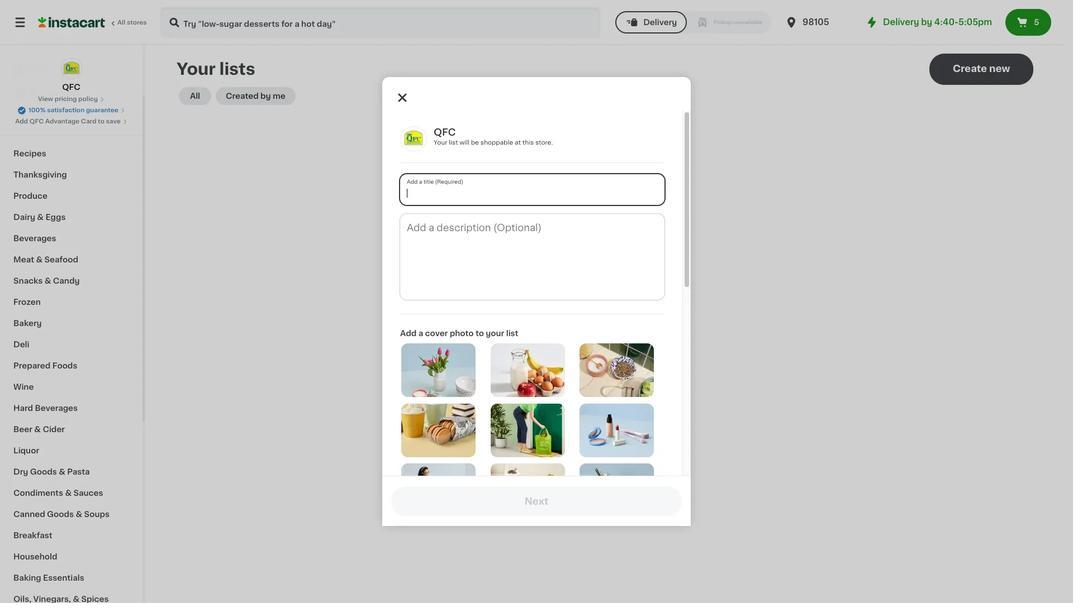 Task type: locate. For each thing, give the bounding box(es) containing it.
create
[[574, 244, 599, 252]]

& for condiments
[[65, 490, 72, 497]]

0 vertical spatial beverages
[[13, 235, 56, 243]]

goods up condiments
[[30, 468, 57, 476]]

all left stores
[[117, 20, 125, 26]]

goods down condiments & sauces
[[47, 511, 74, 519]]

will for qfc
[[460, 140, 469, 146]]

0 horizontal spatial be
[[471, 140, 479, 146]]

& for beer
[[34, 426, 41, 434]]

to left your
[[476, 330, 484, 338]]

breakfast link
[[7, 525, 136, 547]]

0 vertical spatial list
[[449, 140, 458, 146]]

goods for canned
[[47, 511, 74, 519]]

by left 4:40-
[[921, 18, 932, 26]]

beverages up cider
[[35, 405, 78, 412]]

& left eggs
[[37, 213, 44, 221]]

0 vertical spatial qfc
[[62, 83, 80, 91]]

will left shoppable
[[460, 140, 469, 146]]

prepared foods link
[[7, 355, 136, 377]]

1 horizontal spatial your
[[434, 140, 447, 146]]

1 vertical spatial list
[[506, 330, 518, 338]]

1 vertical spatial by
[[260, 92, 271, 100]]

0 vertical spatial to
[[98, 118, 104, 125]]

all
[[117, 20, 125, 26], [190, 92, 200, 100]]

98105
[[803, 18, 829, 26]]

1 vertical spatial be
[[616, 244, 626, 252]]

0 vertical spatial goods
[[30, 468, 57, 476]]

all button
[[179, 87, 211, 105]]

add qfc advantage card to save
[[15, 118, 121, 125]]

1 horizontal spatial will
[[601, 244, 614, 252]]

2 horizontal spatial qfc
[[434, 128, 456, 137]]

0 horizontal spatial lists
[[31, 110, 51, 118]]

0 vertical spatial will
[[460, 140, 469, 146]]

be inside qfc your list will be shoppable at this store.
[[471, 140, 479, 146]]

beverages down dairy & eggs
[[13, 235, 56, 243]]

0 horizontal spatial qfc
[[29, 118, 44, 125]]

1 horizontal spatial add
[[400, 330, 417, 338]]

list_add_items dialog
[[382, 77, 691, 604]]

delivery by 4:40-5:05pm link
[[865, 16, 992, 29]]

baking
[[13, 575, 41, 582]]

thanksgiving link
[[7, 164, 136, 186]]

be left saved
[[616, 244, 626, 252]]

instacart logo image
[[38, 16, 105, 29]]

& right meat
[[36, 256, 43, 264]]

1 horizontal spatial delivery
[[883, 18, 919, 26]]

by
[[921, 18, 932, 26], [260, 92, 271, 100]]

buy
[[31, 88, 47, 96]]

qfc logo image
[[61, 58, 82, 79], [400, 126, 427, 152]]

0 vertical spatial be
[[471, 140, 479, 146]]

1 vertical spatial lists
[[537, 244, 555, 252]]

household link
[[7, 547, 136, 568]]

again
[[56, 88, 79, 96]]

deli
[[13, 341, 29, 349]]

1 vertical spatial goods
[[47, 511, 74, 519]]

1 horizontal spatial qfc logo image
[[400, 126, 427, 152]]

add inside add qfc advantage card to save link
[[15, 118, 28, 125]]

list
[[449, 140, 458, 146], [506, 330, 518, 338]]

all down your lists
[[190, 92, 200, 100]]

add left a
[[400, 330, 417, 338]]

eggs
[[45, 213, 66, 221]]

an shopper setting a bag of groceries down at someone's door. image
[[491, 404, 565, 457]]

& right beer
[[34, 426, 41, 434]]

lists left the you
[[537, 244, 555, 252]]

1 horizontal spatial to
[[476, 330, 484, 338]]

shop
[[31, 65, 52, 73]]

beer
[[13, 426, 32, 434]]

foods
[[52, 362, 77, 370]]

100% satisfaction guarantee button
[[17, 104, 125, 115]]

all for all
[[190, 92, 200, 100]]

condiments & sauces
[[13, 490, 103, 497]]

0 vertical spatial add
[[15, 118, 28, 125]]

1 horizontal spatial all
[[190, 92, 200, 100]]

meat & seafood link
[[7, 249, 136, 271]]

be for lists
[[616, 244, 626, 252]]

qfc
[[62, 83, 80, 91], [29, 118, 44, 125], [434, 128, 456, 137]]

bakery link
[[7, 313, 136, 334]]

buy it again link
[[7, 80, 136, 103]]

0 vertical spatial by
[[921, 18, 932, 26]]

list left shoppable
[[449, 140, 458, 146]]

1 horizontal spatial qfc
[[62, 83, 80, 91]]

to inside list_add_items dialog
[[476, 330, 484, 338]]

0 horizontal spatial list
[[449, 140, 458, 146]]

1 horizontal spatial be
[[616, 244, 626, 252]]

be left shoppable
[[471, 140, 479, 146]]

qfc for qfc your list will be shoppable at this store.
[[434, 128, 456, 137]]

0 horizontal spatial by
[[260, 92, 271, 100]]

0 horizontal spatial all
[[117, 20, 125, 26]]

qfc for qfc
[[62, 83, 80, 91]]

1 vertical spatial will
[[601, 244, 614, 252]]

beverages
[[13, 235, 56, 243], [35, 405, 78, 412]]

dairy
[[13, 213, 35, 221]]

will inside qfc your list will be shoppable at this store.
[[460, 140, 469, 146]]

card
[[81, 118, 96, 125]]

& left soups
[[76, 511, 82, 519]]

to down guarantee
[[98, 118, 104, 125]]

qfc inside qfc your list will be shoppable at this store.
[[434, 128, 456, 137]]

photo
[[450, 330, 474, 338]]

5
[[1034, 18, 1039, 26]]

1 vertical spatial all
[[190, 92, 200, 100]]

by left me
[[260, 92, 271, 100]]

add for add qfc advantage card to save
[[15, 118, 28, 125]]

1 horizontal spatial by
[[921, 18, 932, 26]]

1 horizontal spatial list
[[506, 330, 518, 338]]

lists
[[31, 110, 51, 118], [537, 244, 555, 252]]

0 vertical spatial qfc logo image
[[61, 58, 82, 79]]

add a cover photo to your list
[[400, 330, 518, 338]]

delivery button
[[615, 11, 687, 34]]

0 horizontal spatial your
[[177, 61, 216, 77]]

& left the sauces
[[65, 490, 72, 497]]

condiments & sauces link
[[7, 483, 136, 504]]

add inside list_add_items dialog
[[400, 330, 417, 338]]

your
[[177, 61, 216, 77], [434, 140, 447, 146]]

delivery inside button
[[643, 18, 677, 26]]

a keyboard, mouse, notebook, cup of pencils, wire cable. image
[[580, 464, 654, 517]]

2 vertical spatial qfc
[[434, 128, 456, 137]]

view pricing policy
[[38, 96, 98, 102]]

& left candy
[[45, 277, 51, 285]]

0 vertical spatial lists
[[31, 110, 51, 118]]

view
[[38, 96, 53, 102]]

create new
[[953, 64, 1010, 73]]

list right your
[[506, 330, 518, 338]]

wine
[[13, 383, 34, 391]]

all inside button
[[190, 92, 200, 100]]

recipes
[[13, 150, 46, 158]]

1 vertical spatial qfc logo image
[[400, 126, 427, 152]]

by inside button
[[260, 92, 271, 100]]

beer & cider
[[13, 426, 65, 434]]

1 vertical spatial add
[[400, 330, 417, 338]]

0 horizontal spatial delivery
[[643, 18, 677, 26]]

lists link
[[7, 103, 136, 125]]

thanksgiving
[[13, 171, 67, 179]]

None search field
[[160, 7, 601, 38]]

to for save
[[98, 118, 104, 125]]

canned goods & soups
[[13, 511, 110, 519]]

bakery
[[13, 320, 42, 328]]

1 vertical spatial to
[[476, 330, 484, 338]]

0 vertical spatial all
[[117, 20, 125, 26]]

0 horizontal spatial to
[[98, 118, 104, 125]]

0 horizontal spatial add
[[15, 118, 28, 125]]

1 vertical spatial beverages
[[35, 405, 78, 412]]

lists down view
[[31, 110, 51, 118]]

qfc inside qfc link
[[62, 83, 80, 91]]

add
[[15, 118, 28, 125], [400, 330, 417, 338]]

add up 'recipes'
[[15, 118, 28, 125]]

None text field
[[400, 214, 665, 300]]

5 button
[[1005, 9, 1051, 36]]

dairy & eggs link
[[7, 207, 136, 228]]

delivery by 4:40-5:05pm
[[883, 18, 992, 26]]

0 horizontal spatial will
[[460, 140, 469, 146]]

1 vertical spatial qfc
[[29, 118, 44, 125]]

create new button
[[929, 54, 1033, 85]]

will right create at right top
[[601, 244, 614, 252]]

1 vertical spatial your
[[434, 140, 447, 146]]

shoppable
[[480, 140, 513, 146]]

be
[[471, 140, 479, 146], [616, 244, 626, 252]]

1 horizontal spatial lists
[[537, 244, 555, 252]]



Task type: describe. For each thing, give the bounding box(es) containing it.
produce link
[[7, 186, 136, 207]]

here.
[[654, 244, 673, 252]]

a
[[418, 330, 423, 338]]

all for all stores
[[117, 20, 125, 26]]

list inside qfc your list will be shoppable at this store.
[[449, 140, 458, 146]]

100%
[[29, 107, 46, 113]]

dry
[[13, 468, 28, 476]]

frozen link
[[7, 292, 136, 313]]

policy
[[78, 96, 98, 102]]

recipes link
[[7, 143, 136, 164]]

beverages inside hard beverages link
[[35, 405, 78, 412]]

0 horizontal spatial qfc logo image
[[61, 58, 82, 79]]

stores
[[127, 20, 147, 26]]

snacks & candy link
[[7, 271, 136, 292]]

pricing
[[55, 96, 77, 102]]

baking essentials link
[[7, 568, 136, 589]]

an apple, a small pitcher of milk, a banana, and a carton of 6 eggs. image
[[491, 344, 565, 397]]

lists for lists
[[31, 110, 51, 118]]

at
[[515, 140, 521, 146]]

a small white vase of pink tulips, a stack of 3 white bowls, and a rolled napkin. image
[[401, 344, 476, 397]]

all stores
[[117, 20, 147, 26]]

lists for lists you create will be saved here.
[[537, 244, 555, 252]]

shop link
[[7, 58, 136, 80]]

produce
[[13, 192, 47, 200]]

snacks & candy
[[13, 277, 80, 285]]

beverages link
[[7, 228, 136, 249]]

will for lists
[[601, 244, 614, 252]]

be for qfc
[[471, 140, 479, 146]]

meat
[[13, 256, 34, 264]]

guarantee
[[86, 107, 118, 113]]

your
[[486, 330, 504, 338]]

store.
[[535, 140, 553, 146]]

Add a title (Required) text field
[[400, 174, 665, 205]]

& for snacks
[[45, 277, 51, 285]]

meat & seafood
[[13, 256, 78, 264]]

delivery for delivery by 4:40-5:05pm
[[883, 18, 919, 26]]

dry goods & pasta
[[13, 468, 90, 476]]

& left "pasta"
[[59, 468, 65, 476]]

to for your
[[476, 330, 484, 338]]

pasta
[[67, 468, 90, 476]]

& for meat
[[36, 256, 43, 264]]

by for created
[[260, 92, 271, 100]]

add qfc advantage card to save link
[[15, 117, 127, 126]]

breakfast
[[13, 532, 52, 540]]

your lists
[[177, 61, 255, 77]]

qfc your list will be shoppable at this store.
[[434, 128, 553, 146]]

& for dairy
[[37, 213, 44, 221]]

candy
[[53, 277, 80, 285]]

beer & cider link
[[7, 419, 136, 440]]

baking essentials
[[13, 575, 84, 582]]

cider
[[43, 426, 65, 434]]

0 vertical spatial your
[[177, 61, 216, 77]]

qfc link
[[61, 58, 82, 93]]

liquor link
[[7, 440, 136, 462]]

service type group
[[615, 11, 771, 34]]

prepared foods
[[13, 362, 77, 370]]

created by me button
[[216, 87, 296, 105]]

lists you create will be saved here.
[[537, 244, 673, 252]]

create
[[953, 64, 987, 73]]

lists
[[219, 61, 255, 77]]

canned
[[13, 511, 45, 519]]

pressed powder, foundation, lip stick, and makeup brushes. image
[[580, 404, 654, 457]]

a jar of flour, a stick of sliced butter, 3 granny smith apples, a carton of 7 eggs. image
[[491, 464, 565, 517]]

sauces
[[73, 490, 103, 497]]

deli link
[[7, 334, 136, 355]]

snacks
[[13, 277, 43, 285]]

wine link
[[7, 377, 136, 398]]

saved
[[628, 244, 652, 252]]

by for delivery
[[921, 18, 932, 26]]

all stores link
[[38, 7, 148, 38]]

a woman sitting on a chair wearing headphones holding a drink in her hand with a small brown dog on the floor by her side. image
[[401, 464, 476, 517]]

qfc inside add qfc advantage card to save link
[[29, 118, 44, 125]]

household
[[13, 553, 57, 561]]

hard beverages link
[[7, 398, 136, 419]]

me
[[273, 92, 285, 100]]

98105 button
[[785, 7, 852, 38]]

satisfaction
[[47, 107, 85, 113]]

none text field inside list_add_items dialog
[[400, 214, 665, 300]]

seafood
[[44, 256, 78, 264]]

qfc logo image inside list_add_items dialog
[[400, 126, 427, 152]]

a bulb of garlic, a bowl of salt, a bowl of pepper, a bowl of cut celery. image
[[580, 344, 654, 397]]

save
[[106, 118, 121, 125]]

goods for dry
[[30, 468, 57, 476]]

delivery for delivery
[[643, 18, 677, 26]]

dry goods & pasta link
[[7, 462, 136, 483]]

view pricing policy link
[[38, 95, 105, 104]]

frozen
[[13, 298, 41, 306]]

liquor
[[13, 447, 39, 455]]

soups
[[84, 511, 110, 519]]

prepared
[[13, 362, 50, 370]]

created
[[226, 92, 259, 100]]

canned goods & soups link
[[7, 504, 136, 525]]

a bar of chocolate cut in half, a yellow pint of white ice cream, a green pint of white ice cream, an open pack of cookies, and a stack of ice cream sandwiches. image
[[401, 404, 476, 457]]

advantage
[[45, 118, 79, 125]]

hard
[[13, 405, 33, 412]]

5:05pm
[[959, 18, 992, 26]]

your inside qfc your list will be shoppable at this store.
[[434, 140, 447, 146]]

hard beverages
[[13, 405, 78, 412]]

essentials
[[43, 575, 84, 582]]

cover
[[425, 330, 448, 338]]

it
[[49, 88, 55, 96]]

new
[[989, 64, 1010, 73]]

4:40-
[[934, 18, 959, 26]]

add for add a cover photo to your list
[[400, 330, 417, 338]]

condiments
[[13, 490, 63, 497]]

beverages inside beverages 'link'
[[13, 235, 56, 243]]



Task type: vqa. For each thing, say whether or not it's contained in the screenshot.
on in the Essentials Snacks Drinks Lower fees on $10+ In-store prices EBT
no



